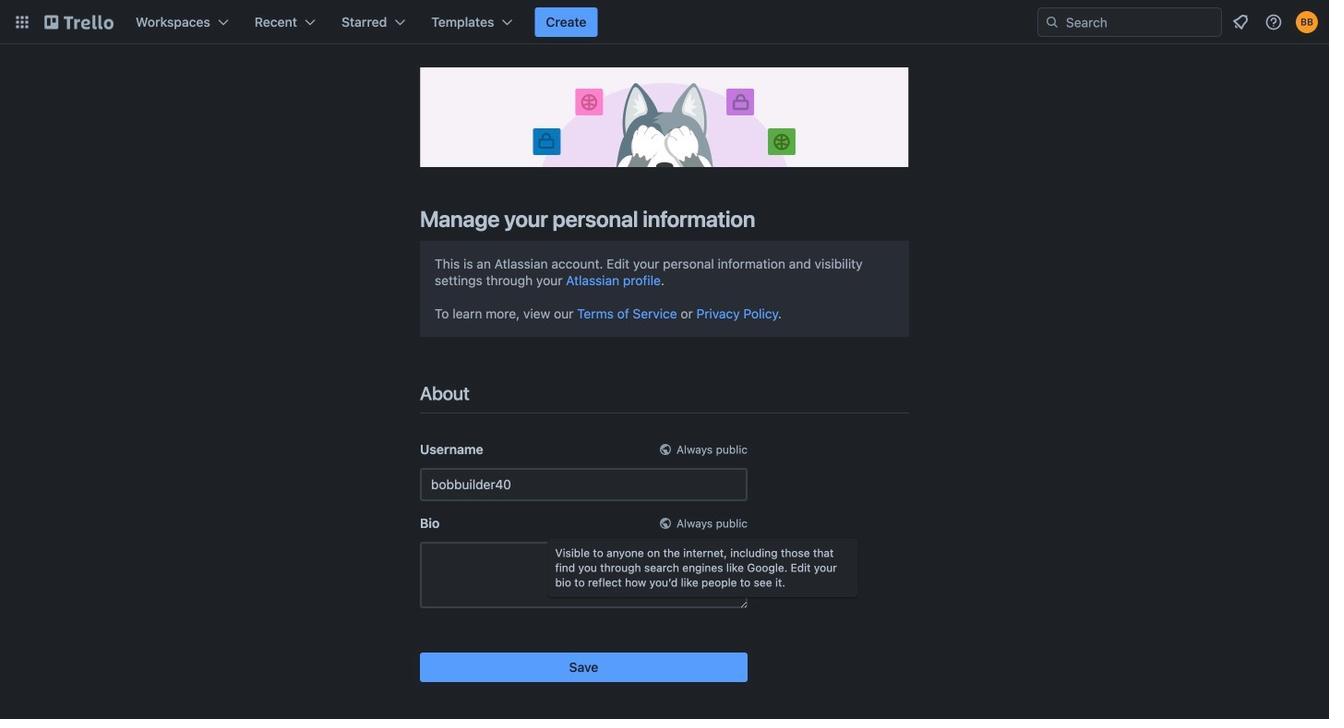Task type: vqa. For each thing, say whether or not it's contained in the screenshot.
Search FIELD
yes



Task type: locate. For each thing, give the bounding box(es) containing it.
bob builder (bobbuilder40) image
[[1296, 11, 1319, 33]]

None text field
[[420, 542, 748, 608]]

primary element
[[0, 0, 1330, 44]]

None text field
[[420, 468, 748, 501]]

back to home image
[[44, 7, 114, 37]]

0 notifications image
[[1230, 11, 1252, 33]]

tooltip
[[548, 538, 858, 597]]

search image
[[1045, 15, 1060, 30]]



Task type: describe. For each thing, give the bounding box(es) containing it.
open information menu image
[[1265, 13, 1283, 31]]

Search field
[[1060, 9, 1222, 35]]



